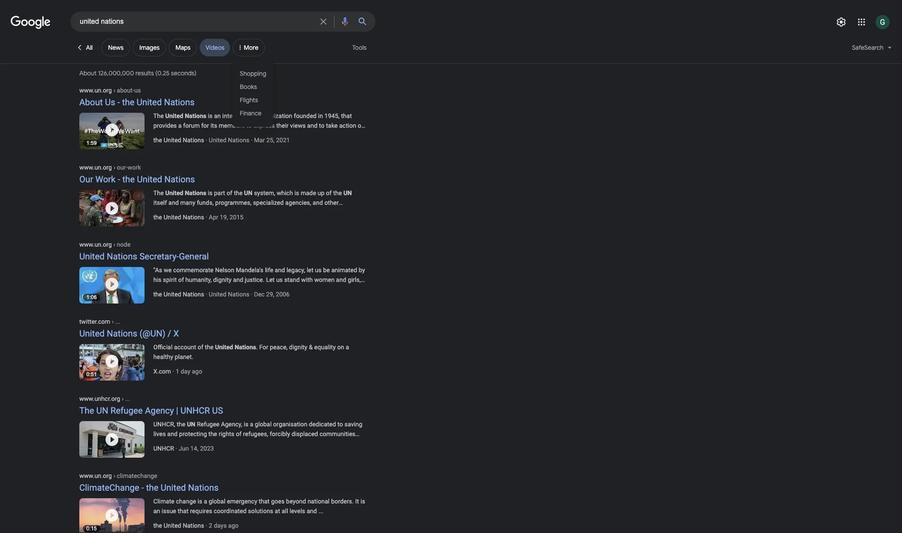 Task type: locate. For each thing, give the bounding box(es) containing it.
0 vertical spatial an
[[214, 112, 221, 119]]

an down climate on the left bottom of the page
[[153, 508, 160, 515]]

0 vertical spatial and ...
[[153, 441, 170, 448]]

clear image
[[318, 12, 329, 31]]

justice.
[[245, 276, 265, 284]]

the up other
[[333, 190, 342, 197]]

1 horizontal spatial dignity
[[289, 344, 308, 351]]

and ... down the lives
[[153, 441, 170, 448]]

none text field for un
[[79, 395, 130, 403]]

0 horizontal spatial and ...
[[153, 441, 170, 448]]

1 horizontal spatial ...
[[125, 396, 130, 403]]

the up itself
[[153, 190, 164, 197]]

mandela's
[[236, 267, 264, 274]]

0 vertical spatial none text field
[[79, 164, 141, 171]]

a up requires
[[204, 498, 207, 505]]

www.un.org › our-work
[[79, 164, 141, 171]]

› climatechange text field
[[112, 473, 157, 480]]

2 none text field from the top
[[79, 241, 131, 248]]

on inside . for peace, dignity & equality on a healthy planet.
[[337, 344, 344, 351]]

2006
[[276, 291, 290, 298]]

-
[[117, 97, 120, 108], [118, 174, 120, 185], [142, 483, 144, 493]]

0 vertical spatial ago
[[192, 368, 202, 375]]

"as
[[153, 267, 162, 274]]

un down www.unhcr.org › ... at the left bottom of the page
[[96, 406, 108, 416]]

for
[[259, 344, 268, 351]]

mar
[[254, 137, 265, 144]]

the inside the united nations is part of the un system, which is made up of the un itself and many funds, programmes, specialized agencies, and other organizations. the united nations · apr 19, 2015
[[153, 190, 164, 197]]

None text field
[[79, 86, 141, 94], [79, 395, 130, 403], [79, 472, 157, 480]]

change
[[176, 498, 196, 505]]

days
[[214, 523, 227, 530]]

1 horizontal spatial an
[[214, 112, 221, 119]]

www.un.org inside › our-work text field
[[79, 164, 112, 171]]

Search search field
[[80, 17, 315, 28]]

to down in
[[319, 122, 325, 129]]

about for about us - the united nations
[[79, 97, 103, 108]]

none text field up "united nations secretary-general"
[[79, 241, 131, 248]]

0 vertical spatial us
[[134, 87, 141, 94]]

3 none text field from the top
[[79, 318, 120, 325]]

19,
[[220, 214, 228, 221]]

1 vertical spatial an
[[153, 508, 160, 515]]

none text field up climatechange on the bottom left of page
[[79, 472, 157, 480]]

none text field for us
[[79, 86, 141, 94]]

2 none text field from the top
[[79, 395, 130, 403]]

of inside refugee agency, is a global organisation dedicated to saving lives and protecting the rights of refugees, forcibly displaced communities and ...
[[236, 431, 242, 438]]

3 www.un.org from the top
[[79, 241, 112, 248]]

unhcr · jun 14, 2023
[[153, 445, 214, 452]]

national
[[308, 498, 330, 505]]

and ...
[[153, 441, 170, 448], [307, 508, 324, 515]]

None text field
[[79, 164, 141, 171], [79, 241, 131, 248], [79, 318, 120, 325]]

0 vertical spatial global
[[255, 421, 272, 428]]

0 vertical spatial none text field
[[79, 86, 141, 94]]

that down 'change'
[[178, 508, 189, 515]]

united down spirit
[[164, 291, 181, 298]]

united nations (@un) / x
[[79, 329, 179, 339]]

none text field for united nations secretary-general
[[79, 241, 131, 248]]

› left 'our-'
[[114, 164, 115, 171]]

us up about us - the united nations
[[134, 87, 141, 94]]

funds,
[[197, 199, 214, 206]]

the for the united nations
[[153, 112, 164, 119]]

express
[[253, 122, 275, 129]]

www.un.org up our
[[79, 164, 112, 171]]

None search field
[[0, 11, 376, 32]]

www.un.org left node
[[79, 241, 112, 248]]

... inside text box
[[125, 396, 130, 403]]

ago right day
[[192, 368, 202, 375]]

... up united nations (@un) / x
[[115, 318, 120, 325]]

of inside "as we commemorate nelson mandela's life and legacy, let us be animated by his spirit of humanity, dignity and justice. let us stand with women and girls, young ... the united nations · united nations · dec 29, 2006
[[178, 276, 184, 284]]

twitter.com › ...
[[79, 318, 120, 325]]

0 vertical spatial -
[[117, 97, 120, 108]]

1 vertical spatial ...
[[125, 396, 130, 403]]

none text field for our work - the united nations
[[79, 164, 141, 171]]

that up action at the top left of page
[[341, 112, 352, 119]]

0 horizontal spatial that
[[178, 508, 189, 515]]

(0.25
[[155, 69, 170, 77]]

our
[[79, 174, 93, 185]]

the down itself
[[153, 214, 162, 221]]

on inside is an international organization founded in 1945, that provides a forum for its members to express their views and to take action on the ...
[[358, 122, 365, 129]]

issue
[[162, 508, 176, 515]]

the un refugee agency | unhcr us
[[79, 406, 223, 416]]

... up the un refugee agency | unhcr us
[[125, 396, 130, 403]]

on
[[358, 122, 365, 129], [337, 344, 344, 351]]

2 about from the top
[[79, 97, 103, 108]]

united down humanity,
[[209, 291, 227, 298]]

› right twitter.com
[[112, 318, 114, 325]]

dignity left the &
[[289, 344, 308, 351]]

the down the › about-us text box
[[122, 97, 135, 108]]

1 vertical spatial on
[[337, 344, 344, 351]]

to up communities
[[338, 421, 343, 428]]

of right the up
[[326, 190, 332, 197]]

1 vertical spatial us
[[315, 267, 322, 274]]

up
[[318, 190, 325, 197]]

www.un.org up us
[[79, 87, 112, 94]]

agencies,
[[285, 199, 311, 206]]

› right www.unhcr.org
[[122, 396, 124, 403]]

none text field for -
[[79, 472, 157, 480]]

to down finance
[[246, 122, 252, 129]]

global up coordinated
[[209, 498, 226, 505]]

· down humanity,
[[206, 291, 207, 298]]

www.un.org inside › node text field
[[79, 241, 112, 248]]

none text field down 0:51
[[79, 395, 130, 403]]

united up provides at the left top
[[165, 112, 183, 119]]

0 vertical spatial unhcr
[[181, 406, 210, 416]]

organizations.
[[153, 209, 192, 216]]

about-
[[117, 87, 134, 94]]

2 vertical spatial the
[[79, 406, 94, 416]]

flights
[[240, 96, 258, 104]]

united down provides at the left top
[[164, 137, 181, 144]]

25,
[[267, 137, 275, 144]]

all
[[86, 44, 93, 52]]

a right equality
[[346, 344, 349, 351]]

google image
[[11, 16, 51, 29]]

... for nations
[[115, 318, 120, 325]]

refugee down us
[[197, 421, 220, 428]]

ago
[[192, 368, 202, 375], [228, 523, 239, 530]]

1 vertical spatial dignity
[[289, 344, 308, 351]]

· left dec
[[251, 291, 253, 298]]

results
[[135, 69, 154, 77]]

1 vertical spatial -
[[118, 174, 120, 185]]

let
[[307, 267, 314, 274]]

1 horizontal spatial ago
[[228, 523, 239, 530]]

be
[[323, 267, 330, 274]]

the down |
[[177, 421, 186, 428]]

climatechange
[[117, 473, 157, 480]]

· left apr
[[206, 214, 207, 221]]

none text field for united nations (@un) / x
[[79, 318, 120, 325]]

menu
[[233, 60, 274, 127]]

programmes,
[[215, 199, 252, 206]]

0 horizontal spatial global
[[209, 498, 226, 505]]

dedicated
[[309, 421, 336, 428]]

us left be
[[315, 267, 322, 274]]

› left about-
[[114, 87, 115, 94]]

lives
[[153, 431, 166, 438]]

that inside is an international organization founded in 1945, that provides a forum for its members to express their views and to take action on the ...
[[341, 112, 352, 119]]

0 horizontal spatial ...
[[115, 318, 120, 325]]

2023
[[200, 445, 214, 452]]

the
[[122, 97, 135, 108], [153, 137, 162, 144], [122, 174, 135, 185], [234, 190, 243, 197], [333, 190, 342, 197], [153, 214, 162, 221], [153, 291, 162, 298], [205, 344, 214, 351], [177, 421, 186, 428], [209, 431, 217, 438], [146, 483, 159, 493], [153, 523, 162, 530]]

other
[[325, 199, 339, 206]]

in
[[318, 112, 323, 119]]

1 vertical spatial the
[[153, 190, 164, 197]]

› for united nations (@un) / x
[[112, 318, 114, 325]]

tools
[[353, 44, 367, 52]]

books
[[240, 83, 257, 91]]

0 vertical spatial refugee
[[111, 406, 143, 416]]

a inside is an international organization founded in 1945, that provides a forum for its members to express their views and to take action on the ...
[[178, 122, 182, 129]]

none text field containing twitter.com
[[79, 318, 120, 325]]

1 www.un.org from the top
[[79, 87, 112, 94]]

the down www.unhcr.org
[[79, 406, 94, 416]]

the down his
[[153, 291, 162, 298]]

0 vertical spatial dignity
[[213, 276, 232, 284]]

- right us
[[117, 97, 120, 108]]

1 vertical spatial unhcr
[[153, 445, 174, 452]]

2 www.un.org from the top
[[79, 164, 112, 171]]

about down "all"
[[79, 69, 97, 77]]

·
[[206, 137, 207, 144], [251, 137, 253, 144], [206, 214, 207, 221], [206, 291, 207, 298], [251, 291, 253, 298], [173, 368, 174, 375], [176, 445, 177, 452], [206, 523, 207, 530]]

none text field up us
[[79, 86, 141, 94]]

2 horizontal spatial to
[[338, 421, 343, 428]]

united down the › about-us text box
[[137, 97, 162, 108]]

menu containing shopping
[[233, 60, 274, 127]]

1 vertical spatial that
[[259, 498, 270, 505]]

- for work
[[118, 174, 120, 185]]

none text field the › about-us
[[79, 86, 141, 94]]

1 vertical spatial none text field
[[79, 395, 130, 403]]

legacy,
[[287, 267, 305, 274]]

images link
[[133, 39, 166, 56]]

www.un.org up climatechange on the bottom left of page
[[79, 473, 112, 480]]

1 about from the top
[[79, 69, 97, 77]]

3 none text field from the top
[[79, 472, 157, 480]]

emergency
[[227, 498, 257, 505]]

finance
[[240, 109, 262, 117]]

1 horizontal spatial us
[[276, 276, 283, 284]]

and inside is an international organization founded in 1945, that provides a forum for its members to express their views and to take action on the ...
[[307, 122, 318, 129]]

and ... down national
[[307, 508, 324, 515]]

united down work
[[137, 174, 162, 185]]

.
[[256, 344, 258, 351]]

1945,
[[325, 112, 340, 119]]

2 vertical spatial us
[[276, 276, 283, 284]]

the down issue
[[153, 523, 162, 530]]

an up its
[[214, 112, 221, 119]]

global for requires
[[209, 498, 226, 505]]

borders.
[[331, 498, 354, 505]]

none text field up work on the top
[[79, 164, 141, 171]]

is left part
[[208, 190, 213, 197]]

1 none text field from the top
[[79, 164, 141, 171]]

about us - the united nations
[[79, 97, 195, 108]]

displaced
[[292, 431, 318, 438]]

1
[[176, 368, 179, 375]]

1 horizontal spatial refugee
[[197, 421, 220, 428]]

unhcr,
[[153, 421, 175, 428]]

and down the up
[[313, 199, 323, 206]]

books link
[[233, 80, 274, 93]]

ago right days
[[228, 523, 239, 530]]

a up refugees,
[[250, 421, 253, 428]]

the united nations is part of the un system, which is made up of the un itself and many funds, programmes, specialized agencies, and other organizations. the united nations · apr 19, 2015
[[153, 190, 352, 221]]

is up agencies,
[[295, 190, 299, 197]]

spirit
[[163, 276, 177, 284]]

› ... text field
[[110, 318, 120, 325]]

0 horizontal spatial us
[[134, 87, 141, 94]]

0 vertical spatial the
[[153, 112, 164, 119]]

4 www.un.org from the top
[[79, 473, 112, 480]]

us right let
[[276, 276, 283, 284]]

› up climatechange on the bottom left of page
[[114, 473, 115, 480]]

equality
[[314, 344, 336, 351]]

a inside refugee agency, is a global organisation dedicated to saving lives and protecting the rights of refugees, forcibly displaced communities and ...
[[250, 421, 253, 428]]

- for us
[[117, 97, 120, 108]]

0 horizontal spatial to
[[246, 122, 252, 129]]

is up refugees,
[[244, 421, 249, 428]]

of right spirit
[[178, 276, 184, 284]]

united
[[137, 97, 162, 108], [165, 112, 183, 119], [164, 137, 181, 144], [209, 137, 227, 144], [137, 174, 162, 185], [165, 190, 183, 197], [164, 214, 181, 221], [79, 251, 105, 262], [164, 291, 181, 298], [209, 291, 227, 298], [79, 329, 105, 339], [215, 344, 233, 351], [161, 483, 186, 493], [164, 523, 181, 530]]

www.unhcr.org
[[79, 396, 120, 403]]

0 vertical spatial ...
[[115, 318, 120, 325]]

0 vertical spatial about
[[79, 69, 97, 77]]

2 vertical spatial none text field
[[79, 472, 157, 480]]

› for our work - the united nations
[[114, 164, 115, 171]]

0 horizontal spatial an
[[153, 508, 160, 515]]

0 horizontal spatial dignity
[[213, 276, 232, 284]]

the up provides at the left top
[[153, 112, 164, 119]]

1 horizontal spatial on
[[358, 122, 365, 129]]

› for the un refugee agency | unhcr us
[[122, 396, 124, 403]]

› about-us text field
[[112, 87, 141, 94]]

1 vertical spatial and ...
[[307, 508, 324, 515]]

none text field containing www.unhcr.org
[[79, 395, 130, 403]]

› ... text field
[[120, 396, 130, 403]]

global inside refugee agency, is a global organisation dedicated to saving lives and protecting the rights of refugees, forcibly displaced communities and ...
[[255, 421, 272, 428]]

1 vertical spatial refugee
[[197, 421, 220, 428]]

and down unhcr, the un
[[167, 431, 178, 438]]

refugee down › ... text box
[[111, 406, 143, 416]]

global
[[255, 421, 272, 428], [209, 498, 226, 505]]

unhcr, the un
[[153, 421, 195, 428]]

... inside text field
[[115, 318, 120, 325]]

provides
[[153, 122, 177, 129]]

saving
[[345, 421, 363, 428]]

united up many
[[165, 190, 183, 197]]

www.unhcr.org › ...
[[79, 396, 130, 403]]

about left us
[[79, 97, 103, 108]]

0 horizontal spatial refugee
[[111, 406, 143, 416]]

1 vertical spatial none text field
[[79, 241, 131, 248]]

forcibly
[[270, 431, 290, 438]]

united down www.un.org › node
[[79, 251, 105, 262]]

2 horizontal spatial that
[[341, 112, 352, 119]]

0 vertical spatial that
[[341, 112, 352, 119]]

2
[[209, 523, 212, 530]]

that up "solutions"
[[259, 498, 270, 505]]

x.com · 1 day ago
[[153, 368, 202, 375]]

1 horizontal spatial to
[[319, 122, 325, 129]]

tools button
[[349, 39, 371, 56]]

0:15 link
[[79, 497, 153, 534]]

none text field › ...
[[79, 318, 120, 325]]

1 horizontal spatial and ...
[[307, 508, 324, 515]]

dignity
[[213, 276, 232, 284], [289, 344, 308, 351]]

none text field down 1:06
[[79, 318, 120, 325]]

the united nations
[[153, 112, 206, 119]]

is up its
[[208, 112, 213, 119]]

the for the un refugee agency | unhcr us
[[79, 406, 94, 416]]

1 vertical spatial about
[[79, 97, 103, 108]]

unhcr right |
[[181, 406, 210, 416]]

of right account on the left bottom of the page
[[198, 344, 203, 351]]

1 horizontal spatial global
[[255, 421, 272, 428]]

- down 'our-'
[[118, 174, 120, 185]]

› left node
[[114, 241, 115, 248]]

- down 'climatechange'
[[142, 483, 144, 493]]

› for about us - the united nations
[[114, 87, 115, 94]]

young ...
[[153, 286, 177, 293]]

global up refugees,
[[255, 421, 272, 428]]

2 vertical spatial none text field
[[79, 318, 120, 325]]

on right action at the top left of page
[[358, 122, 365, 129]]

0 vertical spatial on
[[358, 122, 365, 129]]

1 none text field from the top
[[79, 86, 141, 94]]

the down › our-work text box
[[122, 174, 135, 185]]

2 vertical spatial that
[[178, 508, 189, 515]]

a down the united nations
[[178, 122, 182, 129]]

on right equality
[[337, 344, 344, 351]]

is inside is an international organization founded in 1945, that provides a forum for its members to express their views and to take action on the ...
[[208, 112, 213, 119]]

1 vertical spatial global
[[209, 498, 226, 505]]

www.un.org for united
[[79, 241, 112, 248]]

1 vertical spatial ago
[[228, 523, 239, 530]]

part
[[214, 190, 225, 197]]

global inside climate change is a global emergency that goes beyond national borders. it is an issue that requires coordinated solutions at all levels and ...
[[209, 498, 226, 505]]

0 horizontal spatial on
[[337, 344, 344, 351]]

to
[[246, 122, 252, 129], [319, 122, 325, 129], [338, 421, 343, 428]]

the down provides at the left top
[[153, 137, 162, 144]]



Task type: describe. For each thing, give the bounding box(es) containing it.
finance link
[[233, 107, 274, 120]]

itself
[[153, 199, 167, 206]]

is an international organization founded in 1945, that provides a forum for its members to express their views and to take action on the ...
[[153, 112, 365, 139]]

organisation
[[273, 421, 308, 428]]

· left mar
[[251, 137, 253, 144]]

work
[[128, 164, 141, 171]]

us inside text box
[[134, 87, 141, 94]]

secretary-
[[140, 251, 179, 262]]

0:15
[[86, 526, 97, 532]]

communities
[[320, 431, 356, 438]]

· left 2
[[206, 523, 207, 530]]

united nations secretary-general
[[79, 251, 209, 262]]

news
[[108, 44, 124, 52]]

the inside refugee agency, is a global organisation dedicated to saving lives and protecting the rights of refugees, forcibly displaced communities and ...
[[209, 431, 217, 438]]

dignity inside "as we commemorate nelson mandela's life and legacy, let us be animated by his spirit of humanity, dignity and justice. let us stand with women and girls, young ... the united nations · united nations · dec 29, 2006
[[213, 276, 232, 284]]

www.un.org › about-us
[[79, 87, 141, 94]]

us
[[212, 406, 223, 416]]

planet.
[[175, 354, 193, 361]]

for
[[201, 122, 209, 129]]

an inside climate change is a global emergency that goes beyond national borders. it is an issue that requires coordinated solutions at all levels and ...
[[153, 508, 160, 515]]

maps link
[[169, 39, 197, 56]]

› for united nations secretary-general
[[114, 241, 115, 248]]

"as we commemorate nelson mandela's life and legacy, let us be animated by his spirit of humanity, dignity and justice. let us stand with women and girls, young ... the united nations · united nations · dec 29, 2006
[[153, 267, 365, 298]]

peace,
[[270, 344, 288, 351]]

2 horizontal spatial us
[[315, 267, 322, 274]]

united left the '.'
[[215, 344, 233, 351]]

none text field › our-work
[[79, 164, 141, 171]]

· left jun
[[176, 445, 177, 452]]

nelson
[[215, 267, 234, 274]]

us
[[105, 97, 115, 108]]

and right life
[[275, 267, 285, 274]]

the up programmes,
[[234, 190, 243, 197]]

climatechange - the united nations
[[79, 483, 219, 493]]

2015
[[230, 214, 244, 221]]

coordinated
[[214, 508, 247, 515]]

0 horizontal spatial ago
[[192, 368, 202, 375]]

search by voice image
[[340, 16, 351, 27]]

climatechange
[[79, 483, 139, 493]]

climate
[[153, 498, 175, 505]]

rights
[[219, 431, 234, 438]]

account
[[174, 344, 196, 351]]

news link
[[102, 39, 130, 56]]

all
[[282, 508, 288, 515]]

their
[[276, 122, 289, 129]]

commemorate
[[173, 267, 214, 274]]

goes
[[271, 498, 285, 505]]

is right it
[[361, 498, 365, 505]]

and ... inside climate change is a global emergency that goes beyond national borders. it is an issue that requires coordinated solutions at all levels and ...
[[307, 508, 324, 515]]

our work - the united nations
[[79, 174, 195, 185]]

more filters element
[[244, 44, 259, 52]]

none text field › climatechange
[[79, 472, 157, 480]]

flights link
[[233, 93, 274, 107]]

... for un
[[125, 396, 130, 403]]

by
[[359, 267, 365, 274]]

the for the united nations is part of the un system, which is made up of the un itself and many funds, programmes, specialized agencies, and other organizations. the united nations · apr 19, 2015
[[153, 190, 164, 197]]

and up organizations.
[[169, 199, 179, 206]]

action
[[339, 122, 356, 129]]

the inside "as we commemorate nelson mandela's life and legacy, let us be animated by his spirit of humanity, dignity and justice. let us stand with women and girls, young ... the united nations · united nations · dec 29, 2006
[[153, 291, 162, 298]]

and ... inside refugee agency, is a global organisation dedicated to saving lives and protecting the rights of refugees, forcibly displaced communities and ...
[[153, 441, 170, 448]]

about for about 126,000,000 results (0.25 seconds)
[[79, 69, 97, 77]]

united down itself
[[164, 214, 181, 221]]

protecting
[[179, 431, 207, 438]]

our-
[[117, 164, 128, 171]]

29,
[[266, 291, 274, 298]]

climate change is a global emergency that goes beyond national borders. it is an issue that requires coordinated solutions at all levels and ...
[[153, 498, 365, 515]]

a inside . for peace, dignity & equality on a healthy planet.
[[346, 344, 349, 351]]

· left 1
[[173, 368, 174, 375]]

shopping link
[[233, 67, 274, 80]]

it
[[356, 498, 359, 505]]

made
[[301, 190, 316, 197]]

international
[[222, 112, 257, 119]]

healthy
[[153, 354, 173, 361]]

none text field › node
[[79, 241, 131, 248]]

official account of the united nations
[[153, 344, 256, 351]]

&
[[309, 344, 313, 351]]

more
[[244, 44, 259, 52]]

14,
[[190, 445, 199, 452]]

a inside climate change is a global emergency that goes beyond national borders. it is an issue that requires coordinated solutions at all levels and ...
[[204, 498, 207, 505]]

which
[[277, 190, 293, 197]]

un right the up
[[344, 190, 352, 197]]

none text field › ...
[[79, 395, 130, 403]]

work
[[95, 174, 116, 185]]

videos
[[206, 44, 225, 52]]

0:51
[[86, 372, 97, 378]]

and inside refugee agency, is a global organisation dedicated to saving lives and protecting the rights of refugees, forcibly displaced communities and ...
[[167, 431, 178, 438]]

twitter.com
[[79, 318, 110, 325]]

images
[[139, 44, 160, 52]]

1:59 link
[[79, 111, 153, 149]]

› node text field
[[112, 241, 131, 248]]

› our-work text field
[[112, 164, 141, 171]]

2021
[[276, 137, 290, 144]]

2 vertical spatial -
[[142, 483, 144, 493]]

all link
[[71, 39, 99, 56]]

www.un.org for our
[[79, 164, 112, 171]]

un up protecting
[[187, 421, 195, 428]]

system,
[[254, 190, 275, 197]]

and down animated
[[336, 276, 347, 284]]

is inside refugee agency, is a global organisation dedicated to saving lives and protecting the rights of refugees, forcibly displaced communities and ...
[[244, 421, 249, 428]]

specialized
[[253, 199, 284, 206]]

· down for
[[206, 137, 207, 144]]

www.un.org for climatechange
[[79, 473, 112, 480]]

views
[[290, 122, 306, 129]]

shopping
[[240, 69, 266, 77]]

united down its
[[209, 137, 227, 144]]

take
[[326, 122, 338, 129]]

1:06 link
[[79, 265, 153, 304]]

the up climate on the left bottom of the page
[[146, 483, 159, 493]]

· inside the united nations is part of the un system, which is made up of the un itself and many funds, programmes, specialized agencies, and other organizations. the united nations · apr 19, 2015
[[206, 214, 207, 221]]

women
[[314, 276, 335, 284]]

life
[[265, 267, 273, 274]]

1 horizontal spatial that
[[259, 498, 270, 505]]

0:51 link
[[79, 343, 153, 381]]

beyond
[[286, 498, 306, 505]]

global for forcibly
[[255, 421, 272, 428]]

forum
[[183, 122, 200, 129]]

seconds)
[[171, 69, 197, 77]]

0 horizontal spatial unhcr
[[153, 445, 174, 452]]

un left system,
[[244, 190, 253, 197]]

videos link
[[200, 39, 230, 56]]

1:59
[[86, 140, 97, 146]]

1 horizontal spatial unhcr
[[181, 406, 210, 416]]

united up climate on the left bottom of the page
[[161, 483, 186, 493]]

united down issue
[[164, 523, 181, 530]]

to inside refugee agency, is a global organisation dedicated to saving lives and protecting the rights of refugees, forcibly displaced communities and ...
[[338, 421, 343, 428]]

the united nations · 2 days ago
[[153, 523, 239, 530]]

the right account on the left bottom of the page
[[205, 344, 214, 351]]

of right part
[[227, 190, 232, 197]]

safesearch button
[[847, 39, 898, 60]]

refugee inside refugee agency, is a global organisation dedicated to saving lives and protecting the rights of refugees, forcibly displaced communities and ...
[[197, 421, 220, 428]]

refugees,
[[243, 431, 268, 438]]

united down twitter.com
[[79, 329, 105, 339]]

maps
[[176, 44, 191, 52]]

is up requires
[[198, 498, 202, 505]]

and down 'mandela's'
[[233, 276, 243, 284]]

› for climatechange - the united nations
[[114, 473, 115, 480]]

agency
[[145, 406, 174, 416]]

dignity inside . for peace, dignity & equality on a healthy planet.
[[289, 344, 308, 351]]

day
[[181, 368, 190, 375]]

founded
[[294, 112, 317, 119]]

126,000,000
[[98, 69, 134, 77]]

an inside is an international organization founded in 1945, that provides a forum for its members to express their views and to take action on the ...
[[214, 112, 221, 119]]

x.com
[[153, 368, 171, 375]]

www.un.org for about
[[79, 87, 112, 94]]



Task type: vqa. For each thing, say whether or not it's contained in the screenshot.
FIELD
no



